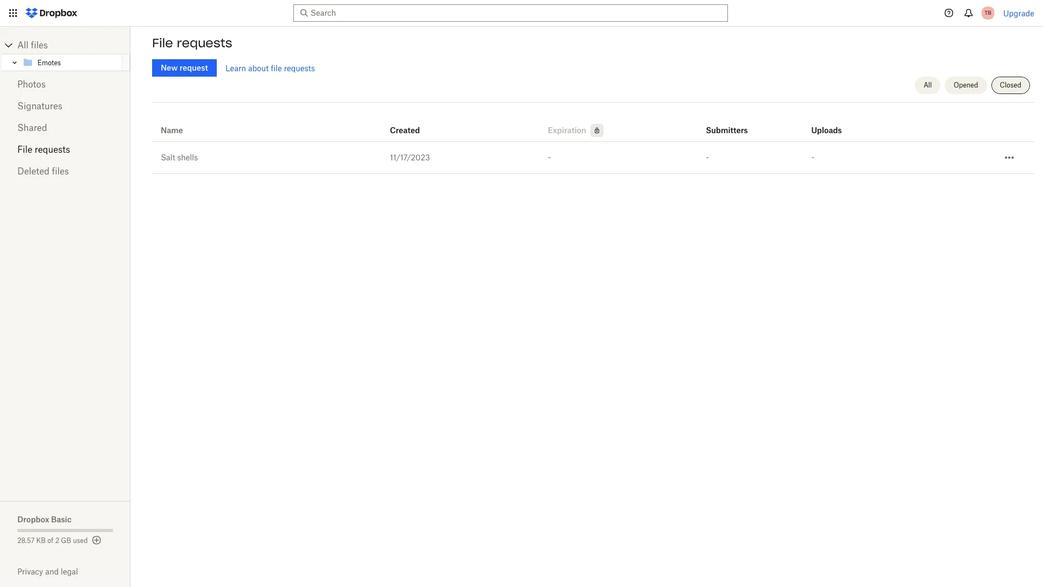 Task type: describe. For each thing, give the bounding box(es) containing it.
2
[[55, 537, 59, 545]]

gb
[[61, 537, 71, 545]]

opened button
[[946, 77, 988, 94]]

upgrade link
[[1004, 8, 1035, 18]]

emotes link
[[22, 56, 120, 69]]

legal
[[61, 567, 78, 576]]

closed button
[[992, 77, 1031, 94]]

privacy and legal
[[17, 567, 78, 576]]

row containing name
[[152, 107, 1035, 142]]

all for all
[[924, 81, 933, 89]]

2 vertical spatial requests
[[35, 144, 70, 155]]

3 - from the left
[[812, 153, 815, 162]]

file
[[271, 63, 282, 73]]

privacy and legal link
[[17, 567, 130, 576]]

all files
[[17, 40, 48, 51]]

more actions image
[[1004, 151, 1017, 164]]

learn about file requests
[[226, 63, 315, 73]]

request
[[180, 63, 208, 72]]

name
[[161, 126, 183, 135]]

1 vertical spatial requests
[[284, 63, 315, 73]]

dropbox
[[17, 515, 49, 524]]

11/17/2023
[[390, 153, 430, 162]]

deleted
[[17, 166, 50, 177]]

photos link
[[17, 73, 113, 95]]

tb button
[[980, 4, 998, 22]]

get more space image
[[90, 534, 103, 547]]

shared
[[17, 122, 47, 133]]

kb
[[36, 537, 46, 545]]

new request button
[[152, 59, 217, 77]]

privacy
[[17, 567, 43, 576]]

0 vertical spatial file
[[152, 35, 173, 51]]

upgrade
[[1004, 8, 1035, 18]]

signatures
[[17, 101, 62, 111]]

2 - from the left
[[707, 153, 710, 162]]

row containing salt shells
[[152, 142, 1035, 174]]

0 vertical spatial file requests
[[152, 35, 233, 51]]

Search in folder "Dropbox" text field
[[311, 7, 708, 19]]

all files tree
[[2, 36, 130, 71]]

28.57
[[17, 537, 35, 545]]

2 column header from the left
[[812, 111, 855, 137]]

files for deleted files
[[52, 166, 69, 177]]

basic
[[51, 515, 72, 524]]



Task type: locate. For each thing, give the bounding box(es) containing it.
1 horizontal spatial requests
[[177, 35, 233, 51]]

2 cell from the left
[[951, 142, 993, 151]]

learn
[[226, 63, 246, 73]]

deleted files
[[17, 166, 69, 177]]

closed
[[1001, 81, 1022, 89]]

1 horizontal spatial file
[[152, 35, 173, 51]]

learn about file requests link
[[226, 63, 315, 73]]

new
[[161, 63, 178, 72]]

all files link
[[17, 36, 130, 54]]

dropbox logo - go to the homepage image
[[22, 4, 81, 22]]

1 vertical spatial all
[[924, 81, 933, 89]]

all button
[[916, 77, 941, 94]]

file
[[152, 35, 173, 51], [17, 144, 32, 155]]

shells
[[177, 153, 198, 162]]

salt
[[161, 153, 175, 162]]

2 row from the top
[[152, 142, 1035, 174]]

all for all files
[[17, 40, 28, 51]]

28.57 kb of 2 gb used
[[17, 537, 88, 545]]

1 horizontal spatial file requests
[[152, 35, 233, 51]]

files
[[31, 40, 48, 51], [52, 166, 69, 177]]

1 horizontal spatial column header
[[812, 111, 855, 137]]

file up the new
[[152, 35, 173, 51]]

0 vertical spatial files
[[31, 40, 48, 51]]

created button
[[390, 124, 420, 137]]

created
[[390, 126, 420, 135]]

pro trial element
[[587, 124, 604, 137]]

1 - from the left
[[548, 153, 551, 162]]

opened
[[954, 81, 979, 89]]

all inside button
[[924, 81, 933, 89]]

of
[[47, 537, 53, 545]]

files up emotes
[[31, 40, 48, 51]]

cell
[[909, 142, 951, 151], [951, 142, 993, 151]]

salt shells
[[161, 153, 198, 162]]

emotes
[[38, 58, 61, 67]]

0 vertical spatial all
[[17, 40, 28, 51]]

and
[[45, 567, 59, 576]]

row
[[152, 107, 1035, 142], [152, 142, 1035, 174]]

1 horizontal spatial all
[[924, 81, 933, 89]]

tb
[[985, 9, 992, 16]]

all left opened
[[924, 81, 933, 89]]

1 column header from the left
[[707, 111, 750, 137]]

global header element
[[0, 0, 1044, 27]]

1 row from the top
[[152, 107, 1035, 142]]

signatures link
[[17, 95, 113, 117]]

1 vertical spatial files
[[52, 166, 69, 177]]

file requests inside file requests link
[[17, 144, 70, 155]]

requests up deleted files
[[35, 144, 70, 155]]

files down file requests link
[[52, 166, 69, 177]]

shared link
[[17, 117, 113, 139]]

file requests up deleted files
[[17, 144, 70, 155]]

new request
[[161, 63, 208, 72]]

requests right the "file"
[[284, 63, 315, 73]]

used
[[73, 537, 88, 545]]

table containing name
[[152, 107, 1035, 174]]

all inside tree
[[17, 40, 28, 51]]

1 horizontal spatial -
[[707, 153, 710, 162]]

1 cell from the left
[[909, 142, 951, 151]]

0 vertical spatial requests
[[177, 35, 233, 51]]

1 vertical spatial file requests
[[17, 144, 70, 155]]

1 vertical spatial file
[[17, 144, 32, 155]]

all up photos
[[17, 40, 28, 51]]

file requests link
[[17, 139, 113, 160]]

0 horizontal spatial -
[[548, 153, 551, 162]]

table
[[152, 107, 1035, 174]]

photos
[[17, 79, 46, 90]]

requests up request
[[177, 35, 233, 51]]

0 horizontal spatial files
[[31, 40, 48, 51]]

file down 'shared'
[[17, 144, 32, 155]]

2 horizontal spatial -
[[812, 153, 815, 162]]

column header
[[707, 111, 750, 137], [812, 111, 855, 137]]

0 horizontal spatial all
[[17, 40, 28, 51]]

0 horizontal spatial requests
[[35, 144, 70, 155]]

all
[[17, 40, 28, 51], [924, 81, 933, 89]]

file requests
[[152, 35, 233, 51], [17, 144, 70, 155]]

0 horizontal spatial file requests
[[17, 144, 70, 155]]

-
[[548, 153, 551, 162], [707, 153, 710, 162], [812, 153, 815, 162]]

dropbox basic
[[17, 515, 72, 524]]

0 horizontal spatial column header
[[707, 111, 750, 137]]

requests
[[177, 35, 233, 51], [284, 63, 315, 73], [35, 144, 70, 155]]

0 horizontal spatial file
[[17, 144, 32, 155]]

files inside the all files link
[[31, 40, 48, 51]]

1 horizontal spatial files
[[52, 166, 69, 177]]

file requests up request
[[152, 35, 233, 51]]

deleted files link
[[17, 160, 113, 182]]

files for all files
[[31, 40, 48, 51]]

2 horizontal spatial requests
[[284, 63, 315, 73]]

files inside deleted files link
[[52, 166, 69, 177]]

about
[[248, 63, 269, 73]]



Task type: vqa. For each thing, say whether or not it's contained in the screenshot.
Signature requests
no



